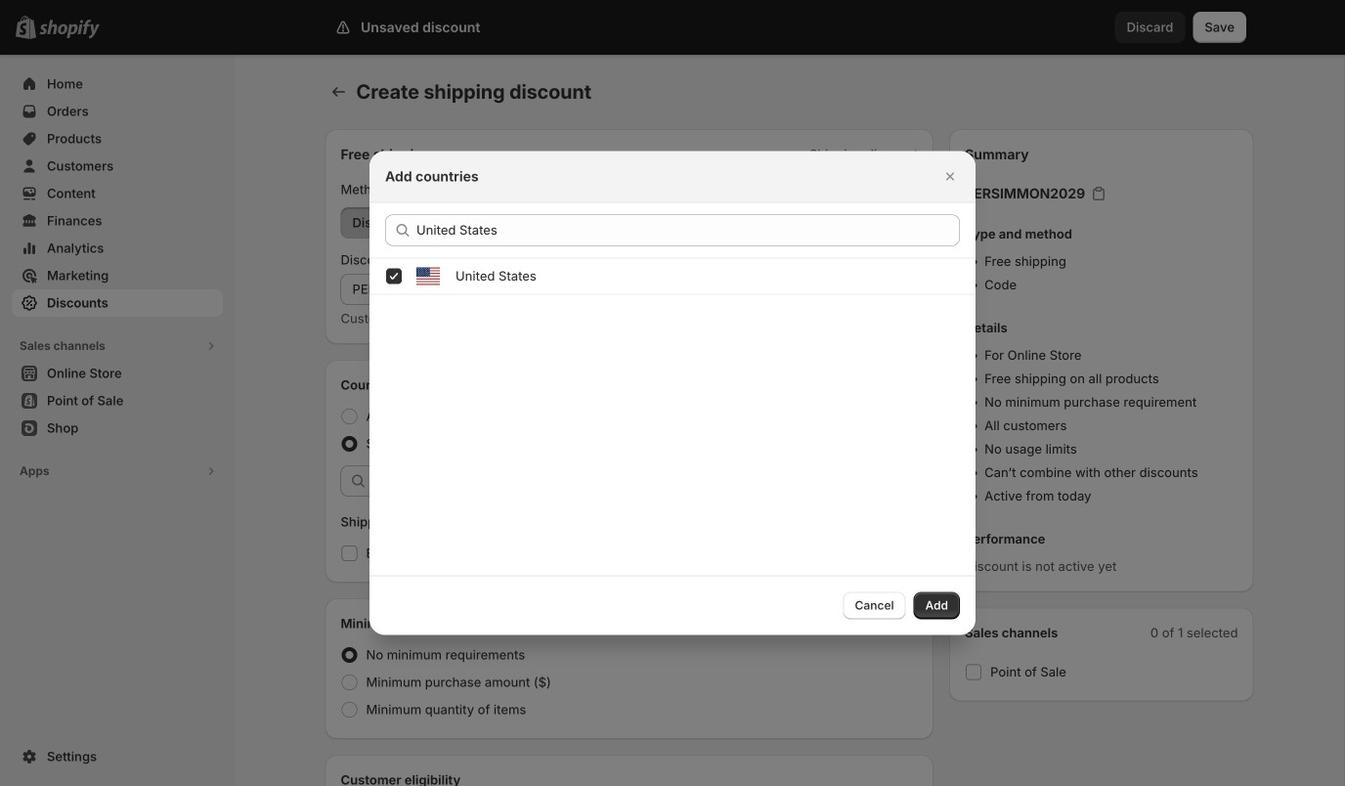 Task type: describe. For each thing, give the bounding box(es) containing it.
shopify image
[[39, 19, 100, 39]]



Task type: locate. For each thing, give the bounding box(es) containing it.
Search countries text field
[[417, 215, 960, 246]]

dialog
[[0, 151, 1346, 635]]



Task type: vqa. For each thing, say whether or not it's contained in the screenshot.
0.00 Text Field
no



